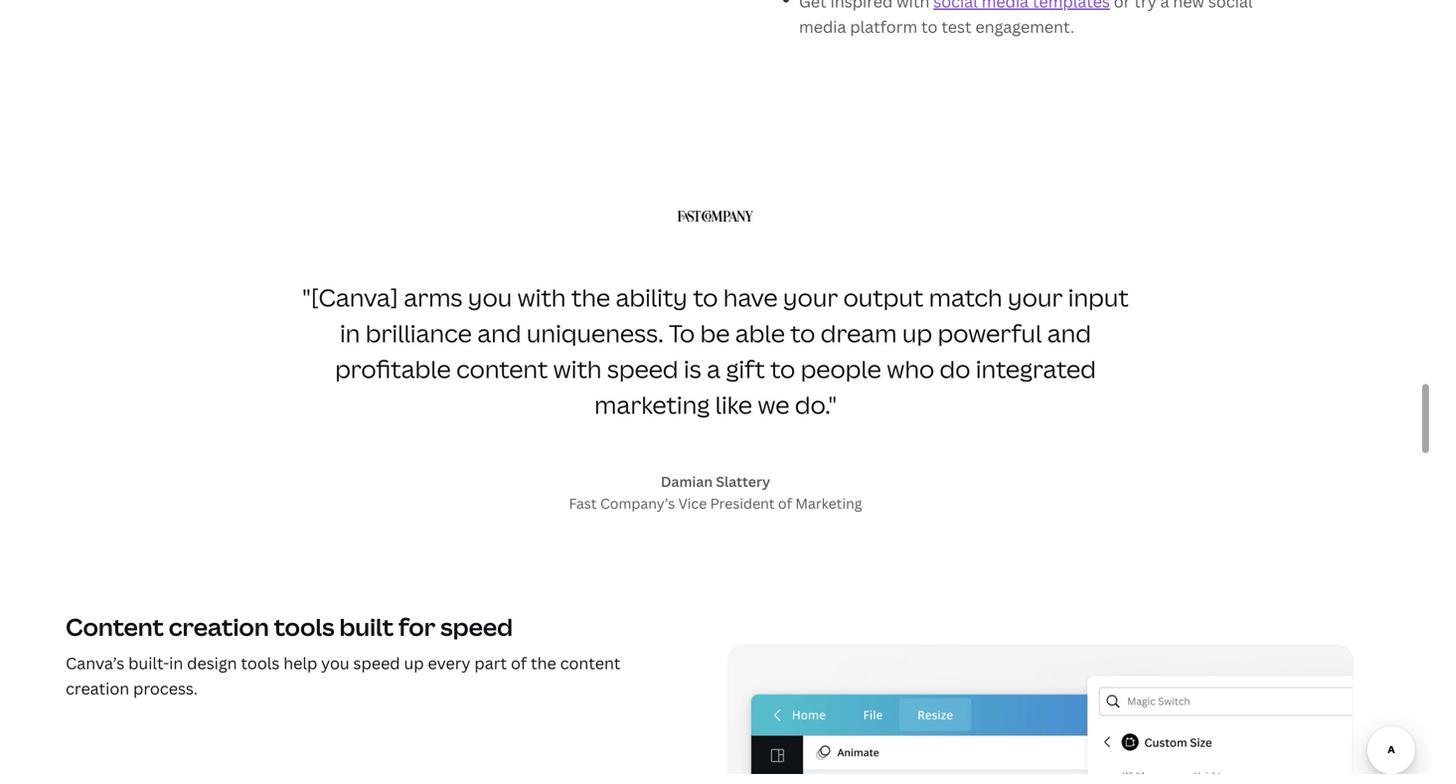 Task type: vqa. For each thing, say whether or not it's contained in the screenshot.
ability
yes



Task type: describe. For each thing, give the bounding box(es) containing it.
to up we at the right of the page
[[771, 353, 796, 385]]

to right able
[[791, 317, 816, 349]]

fast company image
[[678, 211, 753, 222]]

who
[[887, 353, 935, 385]]

brilliance
[[366, 317, 472, 349]]

you inside "[canva] arms you with the ability to have your output match your input in brilliance and uniqueness. to be able to dream up powerful and profitable content with speed is a gift to people who do integrated marketing like we do."
[[468, 281, 512, 314]]

in inside content creation tools built for speed canva's built-in design tools help you speed up every part of the content creation process.
[[169, 653, 183, 674]]

speed inside "[canva] arms you with the ability to have your output match your input in brilliance and uniqueness. to be able to dream up powerful and profitable content with speed is a gift to people who do integrated marketing like we do."
[[607, 353, 679, 385]]

"[canva] arms you with the ability to have your output match your input in brilliance and uniqueness. to be able to dream up powerful and profitable content with speed is a gift to people who do integrated marketing like we do."
[[302, 281, 1129, 421]]

for
[[399, 611, 436, 643]]

marketing
[[796, 494, 862, 513]]

marketing
[[595, 389, 710, 421]]

every
[[428, 653, 471, 674]]

people
[[801, 353, 882, 385]]

in inside "[canva] arms you with the ability to have your output match your input in brilliance and uniqueness. to be able to dream up powerful and profitable content with speed is a gift to people who do integrated marketing like we do."
[[340, 317, 360, 349]]

content inside "[canva] arms you with the ability to have your output match your input in brilliance and uniqueness. to be able to dream up powerful and profitable content with speed is a gift to people who do integrated marketing like we do."
[[456, 353, 548, 385]]

able
[[735, 317, 785, 349]]

1 vertical spatial with
[[553, 353, 602, 385]]

be
[[700, 317, 730, 349]]

gift
[[726, 353, 765, 385]]

arms
[[404, 281, 463, 314]]

we
[[758, 389, 790, 421]]

2 and from the left
[[1048, 317, 1092, 349]]

try
[[1135, 0, 1157, 12]]

built
[[339, 611, 394, 643]]

do."
[[795, 389, 837, 421]]

content creation tools built for speed canva's built-in design tools help you speed up every part of the content creation process.
[[66, 611, 621, 700]]

"[canva]
[[302, 281, 398, 314]]

or
[[1114, 0, 1131, 12]]

of inside 'damian slattery fast company's vice president of marketing'
[[778, 494, 792, 513]]

ability
[[616, 281, 688, 314]]

engagement.
[[976, 16, 1075, 37]]

a inside or try a new social media platform to test engagement.
[[1161, 0, 1170, 12]]

up inside content creation tools built for speed canva's built-in design tools help you speed up every part of the content creation process.
[[404, 653, 424, 674]]

to inside or try a new social media platform to test engagement.
[[922, 16, 938, 37]]

damian
[[661, 472, 713, 491]]

to
[[669, 317, 695, 349]]

2 vertical spatial speed
[[353, 653, 400, 674]]

content
[[66, 611, 164, 643]]

like
[[715, 389, 753, 421]]

platform
[[850, 16, 918, 37]]



Task type: locate. For each thing, give the bounding box(es) containing it.
and down input
[[1048, 317, 1092, 349]]

is
[[684, 353, 702, 385]]

output
[[844, 281, 924, 314]]

your right have on the right top of the page
[[783, 281, 838, 314]]

do
[[940, 353, 971, 385]]

0 horizontal spatial creation
[[66, 678, 129, 700]]

your
[[783, 281, 838, 314], [1008, 281, 1063, 314]]

up
[[903, 317, 933, 349], [404, 653, 424, 674]]

1 horizontal spatial a
[[1161, 0, 1170, 12]]

of
[[778, 494, 792, 513], [511, 653, 527, 674]]

0 horizontal spatial of
[[511, 653, 527, 674]]

tools left help
[[241, 653, 280, 674]]

speed
[[607, 353, 679, 385], [441, 611, 513, 643], [353, 653, 400, 674]]

0 vertical spatial up
[[903, 317, 933, 349]]

damian slattery fast company's vice president of marketing
[[569, 472, 862, 513]]

uniqueness.
[[527, 317, 664, 349]]

0 horizontal spatial up
[[404, 653, 424, 674]]

1 vertical spatial content
[[560, 653, 621, 674]]

vice
[[679, 494, 707, 513]]

1 and from the left
[[477, 317, 521, 349]]

1 horizontal spatial creation
[[169, 611, 269, 643]]

content
[[456, 353, 548, 385], [560, 653, 621, 674]]

of right part
[[511, 653, 527, 674]]

speed down built
[[353, 653, 400, 674]]

0 horizontal spatial in
[[169, 653, 183, 674]]

2 horizontal spatial speed
[[607, 353, 679, 385]]

input
[[1068, 281, 1129, 314]]

0 horizontal spatial your
[[783, 281, 838, 314]]

content inside content creation tools built for speed canva's built-in design tools help you speed up every part of the content creation process.
[[560, 653, 621, 674]]

tools
[[274, 611, 335, 643], [241, 653, 280, 674]]

1 horizontal spatial you
[[468, 281, 512, 314]]

0 horizontal spatial you
[[321, 653, 350, 674]]

of right president
[[778, 494, 792, 513]]

0 vertical spatial with
[[518, 281, 566, 314]]

president
[[710, 494, 775, 513]]

1 vertical spatial you
[[321, 653, 350, 674]]

of inside content creation tools built for speed canva's built-in design tools help you speed up every part of the content creation process.
[[511, 653, 527, 674]]

0 vertical spatial the
[[571, 281, 610, 314]]

0 vertical spatial speed
[[607, 353, 679, 385]]

have
[[724, 281, 778, 314]]

part
[[475, 653, 507, 674]]

0 vertical spatial tools
[[274, 611, 335, 643]]

1 horizontal spatial your
[[1008, 281, 1063, 314]]

or try a new social media platform to test engagement.
[[799, 0, 1253, 37]]

in down "[canva]
[[340, 317, 360, 349]]

you
[[468, 281, 512, 314], [321, 653, 350, 674]]

dream
[[821, 317, 897, 349]]

0 vertical spatial a
[[1161, 0, 1170, 12]]

powerful
[[938, 317, 1042, 349]]

creation down canva's
[[66, 678, 129, 700]]

the inside "[canva] arms you with the ability to have your output match your input in brilliance and uniqueness. to be able to dream up powerful and profitable content with speed is a gift to people who do integrated marketing like we do."
[[571, 281, 610, 314]]

and right brilliance
[[477, 317, 521, 349]]

profitable
[[335, 353, 451, 385]]

the
[[571, 281, 610, 314], [531, 653, 556, 674]]

1 horizontal spatial of
[[778, 494, 792, 513]]

to
[[922, 16, 938, 37], [693, 281, 718, 314], [791, 317, 816, 349], [771, 353, 796, 385]]

you right help
[[321, 653, 350, 674]]

0 horizontal spatial a
[[707, 353, 721, 385]]

built-
[[128, 653, 169, 674]]

canva's
[[66, 653, 125, 674]]

1 vertical spatial creation
[[66, 678, 129, 700]]

your up powerful
[[1008, 281, 1063, 314]]

0 horizontal spatial content
[[456, 353, 548, 385]]

1 vertical spatial tools
[[241, 653, 280, 674]]

the up uniqueness.
[[571, 281, 610, 314]]

up inside "[canva] arms you with the ability to have your output match your input in brilliance and uniqueness. to be able to dream up powerful and profitable content with speed is a gift to people who do integrated marketing like we do."
[[903, 317, 933, 349]]

you inside content creation tools built for speed canva's built-in design tools help you speed up every part of the content creation process.
[[321, 653, 350, 674]]

1 vertical spatial up
[[404, 653, 424, 674]]

1 vertical spatial of
[[511, 653, 527, 674]]

match
[[929, 281, 1003, 314]]

a
[[1161, 0, 1170, 12], [707, 353, 721, 385]]

a right the is
[[707, 353, 721, 385]]

fast
[[569, 494, 597, 513]]

up left every
[[404, 653, 424, 674]]

design
[[187, 653, 237, 674]]

in up process.
[[169, 653, 183, 674]]

process.
[[133, 678, 198, 700]]

help
[[284, 653, 317, 674]]

0 horizontal spatial speed
[[353, 653, 400, 674]]

1 horizontal spatial the
[[571, 281, 610, 314]]

company's
[[600, 494, 675, 513]]

tools up help
[[274, 611, 335, 643]]

slattery
[[716, 472, 771, 491]]

a inside "[canva] arms you with the ability to have your output match your input in brilliance and uniqueness. to be able to dream up powerful and profitable content with speed is a gift to people who do integrated marketing like we do."
[[707, 353, 721, 385]]

0 vertical spatial content
[[456, 353, 548, 385]]

0 vertical spatial creation
[[169, 611, 269, 643]]

speed up "marketing"
[[607, 353, 679, 385]]

2 your from the left
[[1008, 281, 1063, 314]]

test
[[942, 16, 972, 37]]

creation up design
[[169, 611, 269, 643]]

1 vertical spatial speed
[[441, 611, 513, 643]]

1 horizontal spatial speed
[[441, 611, 513, 643]]

1 vertical spatial the
[[531, 653, 556, 674]]

you right arms
[[468, 281, 512, 314]]

to left test
[[922, 16, 938, 37]]

1 horizontal spatial up
[[903, 317, 933, 349]]

with up uniqueness.
[[518, 281, 566, 314]]

and
[[477, 317, 521, 349], [1048, 317, 1092, 349]]

new
[[1174, 0, 1205, 12]]

0 vertical spatial in
[[340, 317, 360, 349]]

the right part
[[531, 653, 556, 674]]

with
[[518, 281, 566, 314], [553, 353, 602, 385]]

1 vertical spatial in
[[169, 653, 183, 674]]

1 horizontal spatial and
[[1048, 317, 1092, 349]]

a right try
[[1161, 0, 1170, 12]]

in
[[340, 317, 360, 349], [169, 653, 183, 674]]

integrated
[[976, 353, 1096, 385]]

with down uniqueness.
[[553, 353, 602, 385]]

1 horizontal spatial in
[[340, 317, 360, 349]]

to up be
[[693, 281, 718, 314]]

speed up part
[[441, 611, 513, 643]]

1 horizontal spatial content
[[560, 653, 621, 674]]

0 horizontal spatial the
[[531, 653, 556, 674]]

0 vertical spatial of
[[778, 494, 792, 513]]

1 vertical spatial a
[[707, 353, 721, 385]]

up up the who
[[903, 317, 933, 349]]

the inside content creation tools built for speed canva's built-in design tools help you speed up every part of the content creation process.
[[531, 653, 556, 674]]

creation
[[169, 611, 269, 643], [66, 678, 129, 700]]

1 your from the left
[[783, 281, 838, 314]]

0 vertical spatial you
[[468, 281, 512, 314]]

media
[[799, 16, 846, 37]]

0 horizontal spatial and
[[477, 317, 521, 349]]

social
[[1209, 0, 1253, 12]]



